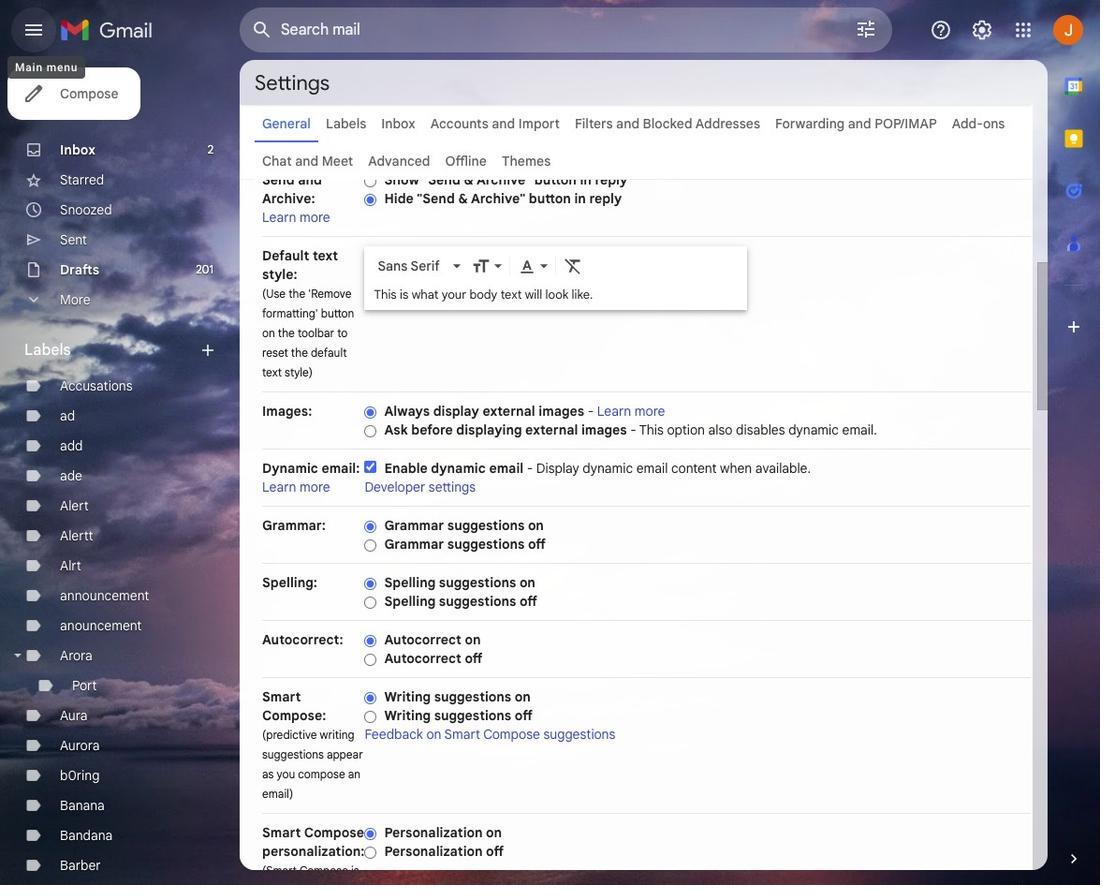 Task type: vqa. For each thing, say whether or not it's contained in the screenshot.


Task type: describe. For each thing, give the bounding box(es) containing it.
add-ons
[[953, 115, 1006, 132]]

Writing suggestions on radio
[[365, 691, 377, 705]]

"send for show
[[423, 171, 461, 188]]

starred link
[[60, 171, 104, 188]]

1 horizontal spatial dynamic
[[583, 460, 633, 477]]

b0ring
[[60, 767, 100, 784]]

themes link
[[502, 153, 551, 170]]

personalization off
[[385, 843, 504, 860]]

bandana
[[60, 827, 113, 844]]

toolbar
[[298, 326, 335, 340]]

on down spelling suggestions off
[[465, 631, 481, 648]]

spelling:
[[262, 574, 318, 591]]

Grammar suggestions on radio
[[365, 520, 377, 534]]

your
[[442, 287, 467, 303]]

gmail image
[[60, 11, 162, 49]]

archive" for show
[[477, 171, 531, 188]]

Ask before displaying external images radio
[[365, 424, 377, 438]]

banana link
[[60, 797, 105, 814]]

learn more link for send and archive:
[[262, 209, 330, 226]]

ade
[[60, 467, 82, 484]]

learn inside send and archive: learn more
[[262, 209, 297, 226]]

button for show "send & archive" button in reply
[[535, 171, 577, 188]]

ad
[[60, 408, 75, 424]]

suggestions for grammar suggestions on
[[448, 517, 525, 534]]

accounts and import link
[[431, 115, 560, 132]]

ade link
[[60, 467, 82, 484]]

personalization for personalization on
[[385, 824, 483, 841]]

Search mail text field
[[281, 21, 803, 39]]

spelling for spelling suggestions on
[[385, 574, 436, 591]]

themes
[[502, 153, 551, 170]]

chat and meet
[[262, 153, 353, 170]]

option
[[667, 422, 705, 438]]

available.
[[756, 460, 811, 477]]

banana
[[60, 797, 105, 814]]

always
[[385, 403, 430, 420]]

general
[[262, 115, 311, 132]]

advanced search options image
[[848, 10, 885, 48]]

hide "send & archive" button in reply
[[385, 190, 622, 207]]

serif
[[411, 258, 440, 275]]

add
[[60, 438, 83, 454]]

on up personalization off
[[486, 824, 502, 841]]

suggestions inside 'smart compose: (predictive writing suggestions appear as you compose an email)'
[[262, 748, 324, 762]]

labels for labels heading
[[24, 341, 71, 360]]

personalization on
[[385, 824, 502, 841]]

suggestions for spelling suggestions on
[[439, 574, 517, 591]]

button inside default text style: (use the 'remove formatting' button on the toolbar to reset the default text style)
[[321, 306, 354, 320]]

aurora link
[[60, 737, 100, 754]]

import
[[519, 115, 560, 132]]

accusations link
[[60, 378, 133, 394]]

2 horizontal spatial -
[[631, 422, 637, 438]]

port link
[[72, 677, 97, 694]]

labels navigation
[[0, 60, 240, 885]]

addresses
[[696, 115, 761, 132]]

support image
[[930, 19, 953, 41]]

display
[[537, 460, 580, 477]]

feedback on smart compose suggestions link
[[365, 726, 616, 743]]

compose
[[298, 767, 345, 781]]

personalization:
[[262, 843, 365, 860]]

like.
[[572, 287, 593, 303]]

0 vertical spatial external
[[483, 403, 536, 420]]

compose:
[[262, 707, 326, 724]]

more
[[60, 291, 90, 308]]

main
[[15, 61, 43, 74]]

- inside enable dynamic email - display dynamic email content when available. developer settings
[[527, 460, 533, 477]]

smart compose personalization: (smart compose is personalized t
[[262, 824, 365, 885]]

writing for writing suggestions off
[[385, 707, 431, 724]]

0 horizontal spatial dynamic
[[431, 460, 486, 477]]

labels link
[[326, 115, 367, 132]]

2 horizontal spatial dynamic
[[789, 422, 839, 438]]

and for blocked
[[617, 115, 640, 132]]

Personalization off radio
[[365, 846, 377, 860]]

Show "Send & Archive" button in reply radio
[[365, 174, 377, 188]]

Hide "Send & Archive" button in reply radio
[[365, 193, 377, 207]]

send and archive: learn more
[[262, 171, 330, 226]]

Autocorrect off radio
[[365, 653, 377, 667]]

email.
[[843, 422, 878, 438]]

settings image
[[972, 19, 994, 41]]

1 horizontal spatial inbox link
[[382, 115, 416, 132]]

on inside default text style: (use the 'remove formatting' button on the toolbar to reset the default text style)
[[262, 326, 275, 340]]

developer settings link
[[365, 479, 476, 496]]

and for import
[[492, 115, 516, 132]]

body
[[470, 287, 498, 303]]

(smart
[[262, 864, 297, 878]]

offline link
[[445, 153, 487, 170]]

chat
[[262, 153, 292, 170]]

writing
[[320, 728, 355, 742]]

default
[[262, 247, 309, 264]]

ad link
[[60, 408, 75, 424]]

(use
[[262, 287, 286, 301]]

writing suggestions on
[[385, 689, 531, 705]]

alert link
[[60, 497, 89, 514]]

blocked
[[643, 115, 693, 132]]

on down display
[[528, 517, 544, 534]]

archive" for hide
[[471, 190, 526, 207]]

compose button
[[7, 67, 141, 120]]

content
[[672, 460, 717, 477]]

sans
[[378, 258, 408, 275]]

disables
[[736, 422, 786, 438]]

email:
[[322, 460, 360, 477]]

ask before displaying external images - this option also disables dynamic email.
[[385, 422, 878, 438]]

Autocorrect on radio
[[365, 634, 377, 648]]

drafts
[[60, 261, 99, 278]]

autocorrect on
[[385, 631, 481, 648]]

1 vertical spatial more
[[635, 403, 666, 420]]

show "send & archive" button in reply
[[385, 171, 628, 188]]

you
[[277, 767, 295, 781]]

0 vertical spatial images
[[539, 403, 585, 420]]

pop/imap
[[875, 115, 938, 132]]

look
[[546, 287, 569, 303]]

add-ons link
[[953, 115, 1006, 132]]

in for hide "send & archive" button in reply
[[575, 190, 586, 207]]

Spelling suggestions off radio
[[365, 596, 377, 610]]

arora
[[60, 647, 93, 664]]

aura link
[[60, 707, 88, 724]]

this is what your body text will look like.
[[374, 287, 593, 303]]

offline
[[445, 153, 487, 170]]

hide
[[385, 190, 414, 207]]

display
[[433, 403, 480, 420]]

smart compose: (predictive writing suggestions appear as you compose an email)
[[262, 689, 363, 801]]

accusations
[[60, 378, 133, 394]]

on up spelling suggestions off
[[520, 574, 536, 591]]

menu
[[47, 61, 78, 74]]

main menu image
[[22, 19, 45, 41]]

learn more link for dynamic email:
[[262, 479, 330, 496]]

off for grammar suggestions on
[[528, 536, 546, 553]]

2 vertical spatial the
[[291, 346, 308, 360]]

alrt link
[[60, 557, 81, 574]]

snoozed
[[60, 201, 112, 218]]

accounts and import
[[431, 115, 560, 132]]

Personalization on radio
[[365, 827, 377, 841]]

send
[[262, 171, 295, 188]]

starred
[[60, 171, 104, 188]]

sans serif option
[[374, 257, 450, 276]]

1 email from the left
[[489, 460, 524, 477]]

dynamic email: learn more
[[262, 460, 360, 496]]

suggestions for writing suggestions on
[[434, 689, 512, 705]]

1 horizontal spatial -
[[588, 403, 594, 420]]

displaying
[[457, 422, 522, 438]]

grammar:
[[262, 517, 326, 534]]



Task type: locate. For each thing, give the bounding box(es) containing it.
more down dynamic
[[300, 479, 330, 496]]

Spelling suggestions on radio
[[365, 577, 377, 591]]

1 vertical spatial smart
[[445, 726, 481, 743]]

1 vertical spatial external
[[526, 422, 578, 438]]

inbox link up starred
[[60, 141, 96, 158]]

1 writing from the top
[[385, 689, 431, 705]]

1 vertical spatial personalization
[[385, 843, 483, 860]]

0 vertical spatial personalization
[[385, 824, 483, 841]]

1 horizontal spatial text
[[313, 247, 338, 264]]

aura
[[60, 707, 88, 724]]

learn up ask before displaying external images - this option also disables dynamic email.
[[597, 403, 632, 420]]

add-
[[953, 115, 984, 132]]

dynamic up settings
[[431, 460, 486, 477]]

2 vertical spatial text
[[262, 365, 282, 379]]

spelling suggestions off
[[385, 593, 538, 610]]

1 vertical spatial &
[[459, 190, 468, 207]]

this down sans
[[374, 287, 397, 303]]

off down personalization on
[[486, 843, 504, 860]]

formatting options toolbar
[[371, 248, 742, 283]]

on
[[262, 326, 275, 340], [528, 517, 544, 534], [520, 574, 536, 591], [465, 631, 481, 648], [515, 689, 531, 705], [427, 726, 442, 743], [486, 824, 502, 841]]

off down grammar suggestions on at the bottom of page
[[528, 536, 546, 553]]

2 vertical spatial button
[[321, 306, 354, 320]]

alertt link
[[60, 527, 93, 544]]

an
[[348, 767, 361, 781]]

0 horizontal spatial -
[[527, 460, 533, 477]]

off up feedback on smart compose suggestions
[[515, 707, 533, 724]]

appear
[[327, 748, 363, 762]]

grammar for grammar suggestions on
[[385, 517, 444, 534]]

1 vertical spatial reply
[[590, 190, 622, 207]]

and down chat and meet link
[[298, 171, 322, 188]]

more up ask before displaying external images - this option also disables dynamic email.
[[635, 403, 666, 420]]

- up ask before displaying external images - this option also disables dynamic email.
[[588, 403, 594, 420]]

grammar right grammar suggestions off radio
[[385, 536, 444, 553]]

more inside dynamic email: learn more
[[300, 479, 330, 496]]

1 vertical spatial the
[[278, 326, 295, 340]]

announcement link
[[60, 587, 149, 604]]

feedback on smart compose suggestions
[[365, 726, 616, 743]]

labels heading
[[24, 341, 199, 360]]

1 vertical spatial inbox
[[60, 141, 96, 158]]

images
[[539, 403, 585, 420], [582, 422, 627, 438]]

learn more link up ask before displaying external images - this option also disables dynamic email.
[[597, 403, 666, 420]]

inbox up advanced link
[[382, 115, 416, 132]]

reset
[[262, 346, 288, 360]]

'remove
[[308, 287, 352, 301]]

1 horizontal spatial labels
[[326, 115, 367, 132]]

archive" down show "send & archive" button in reply
[[471, 190, 526, 207]]

and for pop/imap
[[849, 115, 872, 132]]

email left content
[[637, 460, 668, 477]]

1 spelling from the top
[[385, 574, 436, 591]]

compose inside button
[[60, 85, 118, 102]]

inbox
[[382, 115, 416, 132], [60, 141, 96, 158]]

0 vertical spatial inbox link
[[382, 115, 416, 132]]

1 autocorrect from the top
[[385, 631, 462, 648]]

labels down more
[[24, 341, 71, 360]]

and right the chat
[[295, 153, 319, 170]]

reply for hide "send & archive" button in reply
[[590, 190, 622, 207]]

labels inside labels 'navigation'
[[24, 341, 71, 360]]

spelling right spelling suggestions off option
[[385, 593, 436, 610]]

general link
[[262, 115, 311, 132]]

labels for labels link
[[326, 115, 367, 132]]

images up display
[[539, 403, 585, 420]]

archive" up hide "send & archive" button in reply
[[477, 171, 531, 188]]

style)
[[285, 365, 313, 379]]

forwarding and pop/imap link
[[776, 115, 938, 132]]

autocorrect down autocorrect on
[[385, 650, 462, 667]]

1 vertical spatial button
[[529, 190, 571, 207]]

compose down menu
[[60, 85, 118, 102]]

external up 'displaying'
[[483, 403, 536, 420]]

on up feedback on smart compose suggestions
[[515, 689, 531, 705]]

inbox for right inbox link
[[382, 115, 416, 132]]

0 vertical spatial the
[[289, 287, 306, 301]]

ons
[[984, 115, 1006, 132]]

archive:
[[262, 190, 315, 207]]

filters and blocked addresses
[[575, 115, 761, 132]]

learn more link down dynamic
[[262, 479, 330, 496]]

smart up personalization:
[[262, 824, 301, 841]]

2 writing from the top
[[385, 707, 431, 724]]

search mail image
[[245, 13, 279, 47]]

0 vertical spatial learn more link
[[262, 209, 330, 226]]

settings
[[255, 70, 330, 95]]

0 vertical spatial button
[[535, 171, 577, 188]]

smart inside smart compose personalization: (smart compose is personalized t
[[262, 824, 301, 841]]

learn down archive:
[[262, 209, 297, 226]]

the up style)
[[291, 346, 308, 360]]

sent
[[60, 231, 87, 248]]

None search field
[[240, 7, 893, 52]]

0 vertical spatial learn
[[262, 209, 297, 226]]

on up reset
[[262, 326, 275, 340]]

0 vertical spatial is
[[400, 287, 409, 303]]

suggestions for spelling suggestions off
[[439, 593, 517, 610]]

personalization down personalization on
[[385, 843, 483, 860]]

personalization for personalization off
[[385, 843, 483, 860]]

arora link
[[60, 647, 93, 664]]

201
[[196, 262, 214, 276]]

dynamic left email.
[[789, 422, 839, 438]]

filters and blocked addresses link
[[575, 115, 761, 132]]

1 vertical spatial -
[[631, 422, 637, 438]]

archive"
[[477, 171, 531, 188], [471, 190, 526, 207]]

0 horizontal spatial text
[[262, 365, 282, 379]]

and left import
[[492, 115, 516, 132]]

port
[[72, 677, 97, 694]]

grammar down developer settings link
[[385, 517, 444, 534]]

0 horizontal spatial labels
[[24, 341, 71, 360]]

2 horizontal spatial text
[[501, 287, 522, 303]]

learn down dynamic
[[262, 479, 297, 496]]

1 vertical spatial autocorrect
[[385, 650, 462, 667]]

1 vertical spatial learn more link
[[597, 403, 666, 420]]

main menu
[[15, 61, 78, 74]]

1 vertical spatial is
[[351, 864, 359, 878]]

on down writing suggestions off
[[427, 726, 442, 743]]

0 horizontal spatial is
[[351, 864, 359, 878]]

0 vertical spatial labels
[[326, 115, 367, 132]]

0 vertical spatial autocorrect
[[385, 631, 462, 648]]

"send for hide
[[417, 190, 455, 207]]

writing for writing suggestions on
[[385, 689, 431, 705]]

in up remove formatting ‪(⌘\)‬ image
[[575, 190, 586, 207]]

and left pop/imap
[[849, 115, 872, 132]]

learn inside dynamic email: learn more
[[262, 479, 297, 496]]

announcement
[[60, 587, 149, 604]]

the up "formatting'"
[[289, 287, 306, 301]]

off down spelling suggestions on
[[520, 593, 538, 610]]

1 vertical spatial archive"
[[471, 190, 526, 207]]

learn more link down archive:
[[262, 209, 330, 226]]

more inside send and archive: learn more
[[300, 209, 330, 226]]

spelling suggestions on
[[385, 574, 536, 591]]

(predictive
[[262, 728, 317, 742]]

off up the writing suggestions on
[[465, 650, 483, 667]]

writing up the feedback
[[385, 707, 431, 724]]

writing
[[385, 689, 431, 705], [385, 707, 431, 724]]

1 grammar from the top
[[385, 517, 444, 534]]

is
[[400, 287, 409, 303], [351, 864, 359, 878]]

"send down offline link on the top
[[423, 171, 461, 188]]

dynamic down ask before displaying external images - this option also disables dynamic email.
[[583, 460, 633, 477]]

0 vertical spatial text
[[313, 247, 338, 264]]

2 autocorrect from the top
[[385, 650, 462, 667]]

1 vertical spatial learn
[[597, 403, 632, 420]]

1 vertical spatial writing
[[385, 707, 431, 724]]

formatting'
[[262, 306, 318, 320]]

b0ring link
[[60, 767, 100, 784]]

0 vertical spatial spelling
[[385, 574, 436, 591]]

smart for smart compose:
[[262, 689, 301, 705]]

0 vertical spatial more
[[300, 209, 330, 226]]

2
[[208, 142, 214, 156]]

is inside smart compose personalization: (smart compose is personalized t
[[351, 864, 359, 878]]

and
[[492, 115, 516, 132], [617, 115, 640, 132], [849, 115, 872, 132], [295, 153, 319, 170], [298, 171, 322, 188]]

autocorrect up autocorrect off
[[385, 631, 462, 648]]

0 vertical spatial -
[[588, 403, 594, 420]]

2 email from the left
[[637, 460, 668, 477]]

1 vertical spatial images
[[582, 422, 627, 438]]

in
[[580, 171, 592, 188], [575, 190, 586, 207]]

0 vertical spatial in
[[580, 171, 592, 188]]

is down personalization:
[[351, 864, 359, 878]]

inbox link up advanced link
[[382, 115, 416, 132]]

1 horizontal spatial is
[[400, 287, 409, 303]]

0 horizontal spatial inbox link
[[60, 141, 96, 158]]

this left option
[[640, 422, 664, 438]]

& for show
[[464, 171, 474, 188]]

Always display external images radio
[[365, 405, 377, 420]]

text up 'remove
[[313, 247, 338, 264]]

off for spelling suggestions on
[[520, 593, 538, 610]]

and inside send and archive: learn more
[[298, 171, 322, 188]]

in down filters
[[580, 171, 592, 188]]

external
[[483, 403, 536, 420], [526, 422, 578, 438]]

& for hide
[[459, 190, 468, 207]]

more button
[[0, 285, 225, 315]]

reply for show "send & archive" button in reply
[[595, 171, 628, 188]]

grammar suggestions on
[[385, 517, 544, 534]]

1 vertical spatial "send
[[417, 190, 455, 207]]

and for archive:
[[298, 171, 322, 188]]

default
[[311, 346, 347, 360]]

personalized
[[262, 883, 328, 885]]

0 vertical spatial &
[[464, 171, 474, 188]]

off for writing suggestions on
[[515, 707, 533, 724]]

0 horizontal spatial this
[[374, 287, 397, 303]]

add link
[[60, 438, 83, 454]]

0 vertical spatial smart
[[262, 689, 301, 705]]

smart down writing suggestions off
[[445, 726, 481, 743]]

reply
[[595, 171, 628, 188], [590, 190, 622, 207]]

suggestions for writing suggestions off
[[434, 707, 512, 724]]

&
[[464, 171, 474, 188], [459, 190, 468, 207]]

None checkbox
[[365, 461, 377, 473]]

forwarding and pop/imap
[[776, 115, 938, 132]]

as
[[262, 767, 274, 781]]

and for meet
[[295, 153, 319, 170]]

0 vertical spatial writing
[[385, 689, 431, 705]]

personalization up personalization off
[[385, 824, 483, 841]]

2 vertical spatial learn
[[262, 479, 297, 496]]

button for hide "send & archive" button in reply
[[529, 190, 571, 207]]

always display external images - learn more
[[385, 403, 666, 420]]

1 vertical spatial grammar
[[385, 536, 444, 553]]

"send right the hide
[[417, 190, 455, 207]]

tab list
[[1048, 60, 1101, 818]]

autocorrect for autocorrect off
[[385, 650, 462, 667]]

the down "formatting'"
[[278, 326, 295, 340]]

2 personalization from the top
[[385, 843, 483, 860]]

inbox up starred
[[60, 141, 96, 158]]

is left what
[[400, 287, 409, 303]]

1 vertical spatial in
[[575, 190, 586, 207]]

alertt
[[60, 527, 93, 544]]

ask
[[385, 422, 408, 438]]

1 horizontal spatial inbox
[[382, 115, 416, 132]]

more down archive:
[[300, 209, 330, 226]]

anouncement
[[60, 617, 142, 634]]

inbox inside labels 'navigation'
[[60, 141, 96, 158]]

-
[[588, 403, 594, 420], [631, 422, 637, 438], [527, 460, 533, 477]]

autocorrect off
[[385, 650, 483, 667]]

and right filters
[[617, 115, 640, 132]]

compose up personalization:
[[304, 824, 364, 841]]

button
[[535, 171, 577, 188], [529, 190, 571, 207], [321, 306, 354, 320]]

advanced
[[368, 153, 430, 170]]

0 vertical spatial reply
[[595, 171, 628, 188]]

- left display
[[527, 460, 533, 477]]

feedback
[[365, 726, 423, 743]]

1 vertical spatial inbox link
[[60, 141, 96, 158]]

external down always display external images - learn more
[[526, 422, 578, 438]]

smart inside 'smart compose: (predictive writing suggestions appear as you compose an email)'
[[262, 689, 301, 705]]

chat and meet link
[[262, 153, 353, 170]]

0 vertical spatial "send
[[423, 171, 461, 188]]

Grammar suggestions off radio
[[365, 539, 377, 553]]

0 vertical spatial archive"
[[477, 171, 531, 188]]

in for show "send & archive" button in reply
[[580, 171, 592, 188]]

2 vertical spatial -
[[527, 460, 533, 477]]

0 horizontal spatial email
[[489, 460, 524, 477]]

grammar for grammar suggestions off
[[385, 536, 444, 553]]

0 vertical spatial this
[[374, 287, 397, 303]]

also
[[709, 422, 733, 438]]

spelling for spelling suggestions off
[[385, 593, 436, 610]]

1 vertical spatial labels
[[24, 341, 71, 360]]

Writing suggestions off radio
[[365, 710, 377, 724]]

text down reset
[[262, 365, 282, 379]]

grammar suggestions off
[[385, 536, 546, 553]]

smart up compose:
[[262, 689, 301, 705]]

2 grammar from the top
[[385, 536, 444, 553]]

autocorrect for autocorrect on
[[385, 631, 462, 648]]

labels up meet
[[326, 115, 367, 132]]

1 vertical spatial this
[[640, 422, 664, 438]]

0 horizontal spatial inbox
[[60, 141, 96, 158]]

2 spelling from the top
[[385, 593, 436, 610]]

images up enable dynamic email - display dynamic email content when available. developer settings
[[582, 422, 627, 438]]

accounts
[[431, 115, 489, 132]]

alert
[[60, 497, 89, 514]]

autocorrect
[[385, 631, 462, 648], [385, 650, 462, 667]]

email
[[489, 460, 524, 477], [637, 460, 668, 477]]

2 vertical spatial more
[[300, 479, 330, 496]]

compose down writing suggestions off
[[484, 726, 541, 743]]

1 vertical spatial spelling
[[385, 593, 436, 610]]

1 personalization from the top
[[385, 824, 483, 841]]

email down 'displaying'
[[489, 460, 524, 477]]

spelling right spelling suggestions on radio
[[385, 574, 436, 591]]

inbox for the left inbox link
[[60, 141, 96, 158]]

1 vertical spatial text
[[501, 287, 522, 303]]

0 vertical spatial grammar
[[385, 517, 444, 534]]

remove formatting ‪(⌘\)‬ image
[[564, 257, 583, 276]]

writing right "writing suggestions on" "radio"
[[385, 689, 431, 705]]

compose down personalization:
[[300, 864, 348, 878]]

2 vertical spatial learn more link
[[262, 479, 330, 496]]

smart for smart compose personalization:
[[262, 824, 301, 841]]

text left will
[[501, 287, 522, 303]]

meet
[[322, 153, 353, 170]]

1 horizontal spatial email
[[637, 460, 668, 477]]

- left option
[[631, 422, 637, 438]]

1 horizontal spatial this
[[640, 422, 664, 438]]

settings
[[429, 479, 476, 496]]

0 vertical spatial inbox
[[382, 115, 416, 132]]

suggestions for grammar suggestions off
[[448, 536, 525, 553]]

2 vertical spatial smart
[[262, 824, 301, 841]]



